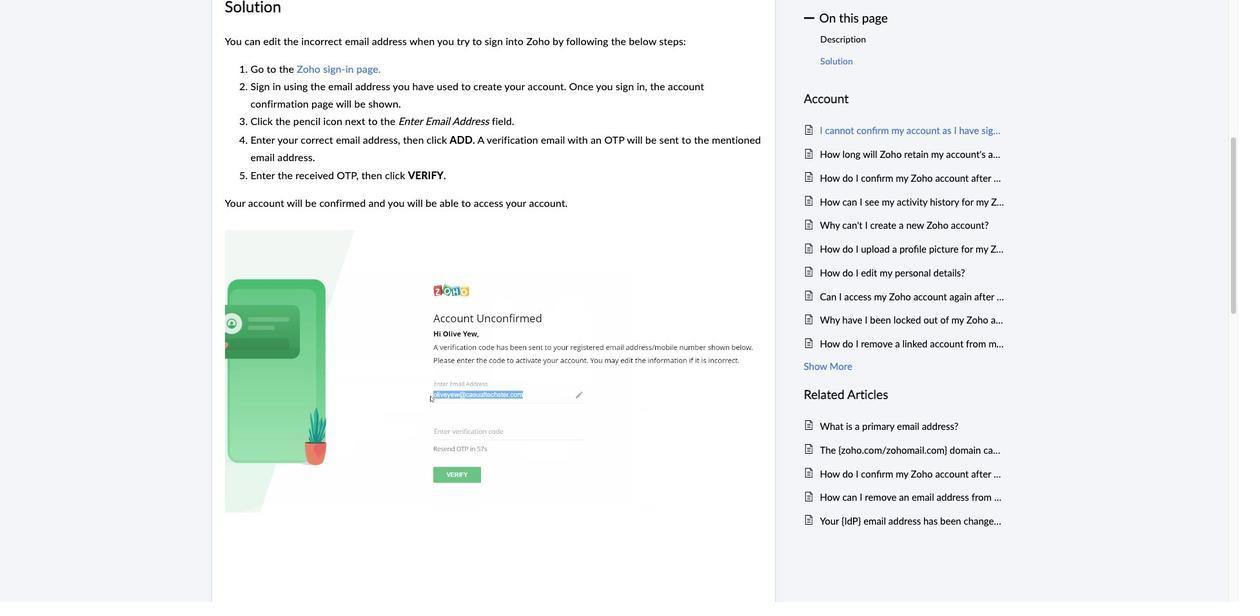 Task type: locate. For each thing, give the bounding box(es) containing it.
1 vertical spatial heading
[[804, 385, 1004, 405]]

heading
[[804, 89, 1004, 109], [804, 385, 1004, 405]]

a gif showing how to edit the email address that is registered incorrectly. image
[[225, 230, 762, 513]]

0 vertical spatial heading
[[804, 89, 1004, 109]]

1 heading from the top
[[804, 89, 1004, 109]]



Task type: describe. For each thing, give the bounding box(es) containing it.
2 heading from the top
[[804, 385, 1004, 405]]



Task type: vqa. For each thing, say whether or not it's contained in the screenshot.
first Heading from the bottom
yes



